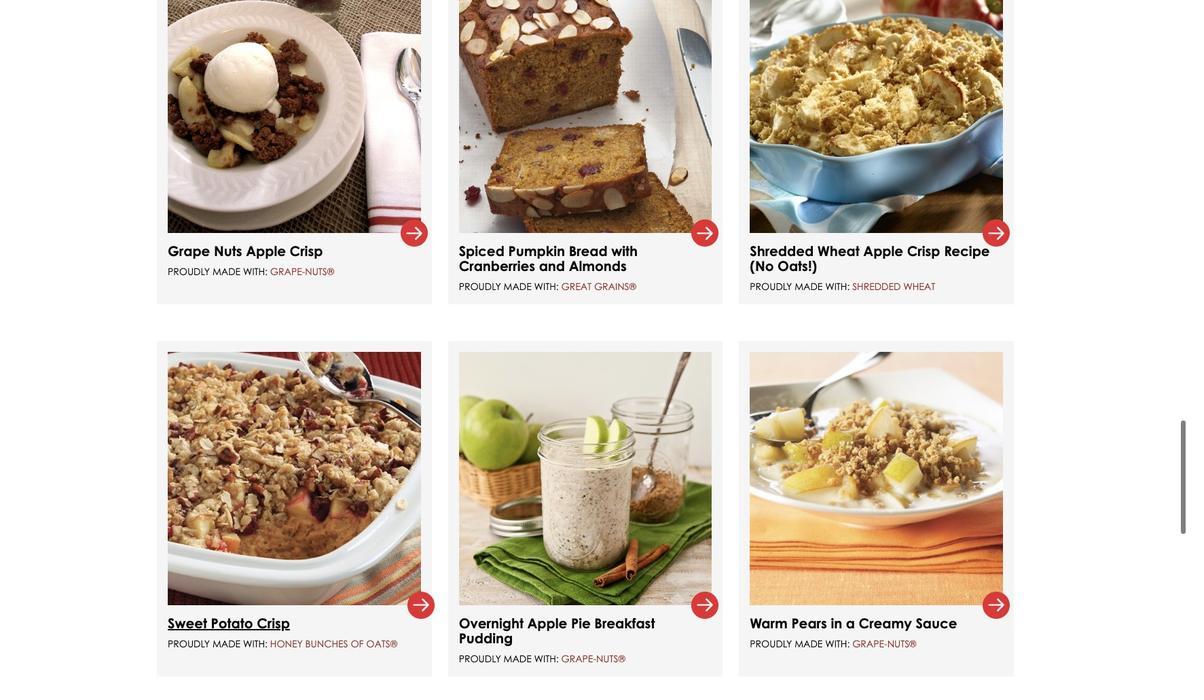 Task type: locate. For each thing, give the bounding box(es) containing it.
honey bunches of oats sweet potato crisp recipe image
[[168, 352, 421, 605]]

with: down grape nuts apple crisp link
[[243, 266, 268, 277]]

breakfast
[[595, 615, 655, 632]]

proudly down pudding on the bottom left of page
[[459, 653, 501, 665]]

crisp for shredded wheat apple crisp recipe (no oats!)
[[908, 243, 941, 260]]

great grains spiced pumpkin bread recipe image
[[459, 0, 712, 233]]

0 vertical spatial grape-nuts® link
[[270, 266, 335, 277]]

cranberries
[[459, 258, 536, 275]]

made inside "overnight apple pie breakfast pudding proudly made with: grape-nuts®"
[[504, 653, 532, 665]]

proudly inside grape nuts apple crisp proudly made with: grape-nuts®
[[168, 266, 210, 277]]

shredded wheat apple crisp recipe image
[[751, 0, 1004, 233]]

wheat down shredded wheat apple crisp recipe (no oats!) link
[[904, 281, 936, 292]]

2 vertical spatial grape-nuts® link
[[562, 653, 626, 665]]

overnight apple pie breakfast pudding link
[[459, 615, 655, 647]]

in
[[831, 615, 843, 632]]

overnight apple pie breakfast pudding proudly made with: grape-nuts®
[[459, 615, 655, 665]]

proudly down (no
[[751, 281, 793, 292]]

made inside shredded wheat apple crisp recipe (no oats!) proudly made with: shredded wheat
[[795, 281, 823, 292]]

proudly down sweet
[[168, 638, 210, 650]]

with: inside shredded wheat apple crisp recipe (no oats!) proudly made with: shredded wheat
[[826, 281, 850, 292]]

made down pears
[[795, 638, 823, 650]]

2 horizontal spatial apple
[[864, 243, 904, 260]]

with: inside warm pears in a creamy sauce proudly made with: grape-nuts®
[[826, 638, 850, 650]]

made down oats!)
[[795, 281, 823, 292]]

made down sweet potato crisp link
[[213, 638, 241, 650]]

1 horizontal spatial grape-nuts® link
[[562, 653, 626, 665]]

2 horizontal spatial grape-nuts® link
[[853, 638, 917, 650]]

oats®
[[367, 638, 398, 650]]

grape- down pie
[[562, 653, 597, 665]]

0 vertical spatial grape-
[[270, 266, 305, 277]]

proudly down cranberries
[[459, 281, 501, 292]]

with: down overnight apple pie breakfast pudding link
[[535, 653, 559, 665]]

creamy
[[859, 615, 913, 632]]

made
[[213, 266, 241, 277], [504, 281, 532, 292], [795, 281, 823, 292], [213, 638, 241, 650], [795, 638, 823, 650], [504, 653, 532, 665]]

proudly inside sweet potato crisp proudly made with: honey bunches of oats®
[[168, 638, 210, 650]]

1 vertical spatial nuts®
[[888, 638, 917, 650]]

0 horizontal spatial apple
[[246, 243, 286, 260]]

with
[[612, 243, 638, 260]]

proudly down warm
[[751, 638, 793, 650]]

warm pears in a creamy sauce proudly made with: grape-nuts®
[[751, 615, 958, 650]]

2 vertical spatial nuts®
[[597, 653, 626, 665]]

grape-nuts® link for breakfast
[[562, 653, 626, 665]]

with: down and
[[535, 281, 559, 292]]

proudly down grape
[[168, 266, 210, 277]]

apple
[[246, 243, 286, 260], [864, 243, 904, 260], [528, 615, 568, 632]]

proudly inside warm pears in a creamy sauce proudly made with: grape-nuts®
[[751, 638, 793, 650]]

0 horizontal spatial wheat
[[818, 243, 860, 260]]

0 vertical spatial nuts®
[[305, 266, 335, 277]]

apple inside shredded wheat apple crisp recipe (no oats!) proudly made with: shredded wheat
[[864, 243, 904, 260]]

with: down potato
[[243, 638, 268, 650]]

made down pudding on the bottom left of page
[[504, 653, 532, 665]]

grape- down grape nuts apple crisp link
[[270, 266, 305, 277]]

with: inside grape nuts apple crisp proudly made with: grape-nuts®
[[243, 266, 268, 277]]

great grains® link
[[562, 281, 637, 292]]

with:
[[243, 266, 268, 277], [535, 281, 559, 292], [826, 281, 850, 292], [243, 638, 268, 650], [826, 638, 850, 650], [535, 653, 559, 665]]

almonds
[[569, 258, 627, 275]]

1 vertical spatial grape-nuts® link
[[853, 638, 917, 650]]

grape-nuts® link
[[270, 266, 335, 277], [853, 638, 917, 650], [562, 653, 626, 665]]

0 horizontal spatial grape-
[[270, 266, 305, 277]]

wheat right oats!)
[[818, 243, 860, 260]]

2 horizontal spatial nuts®
[[888, 638, 917, 650]]

1 horizontal spatial grape-
[[562, 653, 597, 665]]

made down cranberries
[[504, 281, 532, 292]]

with: inside sweet potato crisp proudly made with: honey bunches of oats®
[[243, 638, 268, 650]]

grape-nuts® link for crisp
[[270, 266, 335, 277]]

overnight
[[459, 615, 524, 632]]

made inside warm pears in a creamy sauce proudly made with: grape-nuts®
[[795, 638, 823, 650]]

grape- inside "overnight apple pie breakfast pudding proudly made with: grape-nuts®"
[[562, 653, 597, 665]]

and
[[539, 258, 565, 275]]

proudly inside spiced pumpkin bread with cranberries and almonds proudly made with: great grains®
[[459, 281, 501, 292]]

crisp inside grape nuts apple crisp proudly made with: grape-nuts®
[[290, 243, 323, 260]]

0 horizontal spatial grape-nuts® link
[[270, 266, 335, 277]]

apple for nuts
[[246, 243, 286, 260]]

made down nuts
[[213, 266, 241, 277]]

grape-nuts® link down pie
[[562, 653, 626, 665]]

shredded wheat link
[[853, 281, 936, 292]]

apple up the "shredded wheat" link
[[864, 243, 904, 260]]

1 horizontal spatial nuts®
[[597, 653, 626, 665]]

shredded wheat apple crisp recipe (no oats!) proudly made with: shredded wheat
[[751, 243, 991, 292]]

shredded
[[751, 243, 814, 260], [853, 281, 901, 292]]

honey bunches of oats® link
[[270, 638, 398, 650]]

sweet
[[168, 615, 207, 632]]

1 vertical spatial grape-
[[853, 638, 888, 650]]

apple left pie
[[528, 615, 568, 632]]

wheat
[[818, 243, 860, 260], [904, 281, 936, 292]]

made inside spiced pumpkin bread with cranberries and almonds proudly made with: great grains®
[[504, 281, 532, 292]]

2 horizontal spatial grape-
[[853, 638, 888, 650]]

apple inside grape nuts apple crisp proudly made with: grape-nuts®
[[246, 243, 286, 260]]

grape- down creamy
[[853, 638, 888, 650]]

grape-
[[270, 266, 305, 277], [853, 638, 888, 650], [562, 653, 597, 665]]

grape-nuts® link down grape nuts apple crisp link
[[270, 266, 335, 277]]

crisp
[[290, 243, 323, 260], [908, 243, 941, 260], [257, 615, 290, 632]]

sauce
[[916, 615, 958, 632]]

nuts
[[214, 243, 242, 260]]

proudly
[[168, 266, 210, 277], [459, 281, 501, 292], [751, 281, 793, 292], [168, 638, 210, 650], [751, 638, 793, 650], [459, 653, 501, 665]]

with: down shredded wheat apple crisp recipe (no oats!) link
[[826, 281, 850, 292]]

0 vertical spatial shredded
[[751, 243, 814, 260]]

nuts®
[[305, 266, 335, 277], [888, 638, 917, 650], [597, 653, 626, 665]]

1 horizontal spatial wheat
[[904, 281, 936, 292]]

crisp inside shredded wheat apple crisp recipe (no oats!) proudly made with: shredded wheat
[[908, 243, 941, 260]]

oats!)
[[778, 258, 818, 275]]

grape-nuts® link for a
[[853, 638, 917, 650]]

1 horizontal spatial apple
[[528, 615, 568, 632]]

spiced pumpkin bread with cranberries and almonds proudly made with: great grains®
[[459, 243, 638, 292]]

1 vertical spatial shredded
[[853, 281, 901, 292]]

made inside sweet potato crisp proudly made with: honey bunches of oats®
[[213, 638, 241, 650]]

0 horizontal spatial shredded
[[751, 243, 814, 260]]

grape nuts apple crisp recipe image
[[168, 0, 421, 233]]

spiced
[[459, 243, 505, 260]]

apple for wheat
[[864, 243, 904, 260]]

pie
[[572, 615, 591, 632]]

0 horizontal spatial nuts®
[[305, 266, 335, 277]]

2 vertical spatial grape-
[[562, 653, 597, 665]]

recipe
[[945, 243, 991, 260]]

apple right nuts
[[246, 243, 286, 260]]

grape-nuts® link down creamy
[[853, 638, 917, 650]]

with: down in
[[826, 638, 850, 650]]

made inside grape nuts apple crisp proudly made with: grape-nuts®
[[213, 266, 241, 277]]

warm pears in a creamy sauce link
[[751, 615, 958, 632]]

a
[[847, 615, 856, 632]]



Task type: vqa. For each thing, say whether or not it's contained in the screenshot.


Task type: describe. For each thing, give the bounding box(es) containing it.
apple inside "overnight apple pie breakfast pudding proudly made with: grape-nuts®"
[[528, 615, 568, 632]]

potato
[[211, 615, 253, 632]]

(no
[[751, 258, 774, 275]]

0 vertical spatial wheat
[[818, 243, 860, 260]]

grape nuts overnight apple pie breakfast pudding recipe image
[[459, 352, 712, 605]]

warm
[[751, 615, 788, 632]]

1 vertical spatial wheat
[[904, 281, 936, 292]]

spiced pumpkin bread with cranberries and almonds link
[[459, 243, 638, 275]]

grape- inside grape nuts apple crisp proudly made with: grape-nuts®
[[270, 266, 305, 277]]

nuts® inside warm pears in a creamy sauce proudly made with: grape-nuts®
[[888, 638, 917, 650]]

grape nuts apple crisp link
[[168, 243, 323, 260]]

with: inside spiced pumpkin bread with cranberries and almonds proudly made with: great grains®
[[535, 281, 559, 292]]

pears
[[792, 615, 828, 632]]

great
[[562, 281, 592, 292]]

proudly inside shredded wheat apple crisp recipe (no oats!) proudly made with: shredded wheat
[[751, 281, 793, 292]]

grape- inside warm pears in a creamy sauce proudly made with: grape-nuts®
[[853, 638, 888, 650]]

shredded wheat apple crisp recipe (no oats!) link
[[751, 243, 991, 275]]

grape
[[168, 243, 210, 260]]

bread
[[569, 243, 608, 260]]

honey
[[270, 638, 303, 650]]

1 horizontal spatial shredded
[[853, 281, 901, 292]]

nuts® inside grape nuts apple crisp proudly made with: grape-nuts®
[[305, 266, 335, 277]]

pudding
[[459, 630, 513, 647]]

crisp inside sweet potato crisp proudly made with: honey bunches of oats®
[[257, 615, 290, 632]]

with: inside "overnight apple pie breakfast pudding proudly made with: grape-nuts®"
[[535, 653, 559, 665]]

proudly inside "overnight apple pie breakfast pudding proudly made with: grape-nuts®"
[[459, 653, 501, 665]]

sweet potato crisp link
[[168, 615, 290, 632]]

sweet potato crisp proudly made with: honey bunches of oats®
[[168, 615, 398, 650]]

grape nuts apple crisp proudly made with: grape-nuts®
[[168, 243, 335, 277]]

bunches
[[306, 638, 348, 650]]

grape nuts warm pears recipe image
[[751, 352, 1004, 605]]

grains®
[[595, 281, 637, 292]]

pumpkin
[[509, 243, 565, 260]]

crisp for grape nuts apple crisp
[[290, 243, 323, 260]]

nuts® inside "overnight apple pie breakfast pudding proudly made with: grape-nuts®"
[[597, 653, 626, 665]]

of
[[351, 638, 364, 650]]



